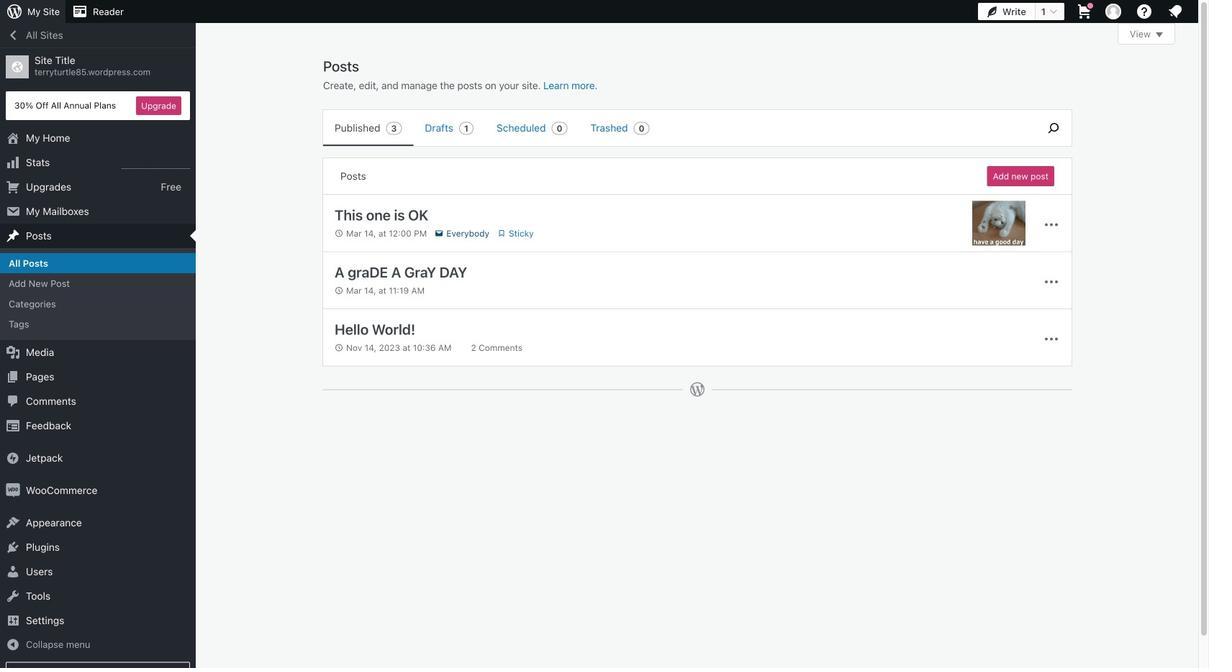 Task type: locate. For each thing, give the bounding box(es) containing it.
1 img image from the top
[[6, 451, 20, 465]]

0 vertical spatial toggle menu image
[[1043, 216, 1060, 233]]

1 vertical spatial toggle menu image
[[1043, 273, 1060, 291]]

1 vertical spatial img image
[[6, 483, 20, 498]]

None search field
[[1036, 110, 1072, 146]]

2 vertical spatial toggle menu image
[[1043, 331, 1060, 348]]

manage your notifications image
[[1167, 3, 1184, 20]]

menu
[[323, 110, 1028, 146]]

main content
[[322, 23, 1175, 412]]

toggle menu image
[[1043, 216, 1060, 233], [1043, 273, 1060, 291], [1043, 331, 1060, 348]]

img image
[[6, 451, 20, 465], [6, 483, 20, 498]]

my shopping cart image
[[1076, 3, 1093, 20]]

open search image
[[1036, 119, 1072, 137]]

0 vertical spatial img image
[[6, 451, 20, 465]]



Task type: vqa. For each thing, say whether or not it's contained in the screenshot.
JETPACK STATS main content
no



Task type: describe. For each thing, give the bounding box(es) containing it.
closed image
[[1156, 32, 1163, 37]]

2 toggle menu image from the top
[[1043, 273, 1060, 291]]

3 toggle menu image from the top
[[1043, 331, 1060, 348]]

2 img image from the top
[[6, 483, 20, 498]]

help image
[[1136, 3, 1153, 20]]

1 toggle menu image from the top
[[1043, 216, 1060, 233]]

my profile image
[[1105, 4, 1121, 19]]

highest hourly views 0 image
[[122, 160, 190, 169]]



